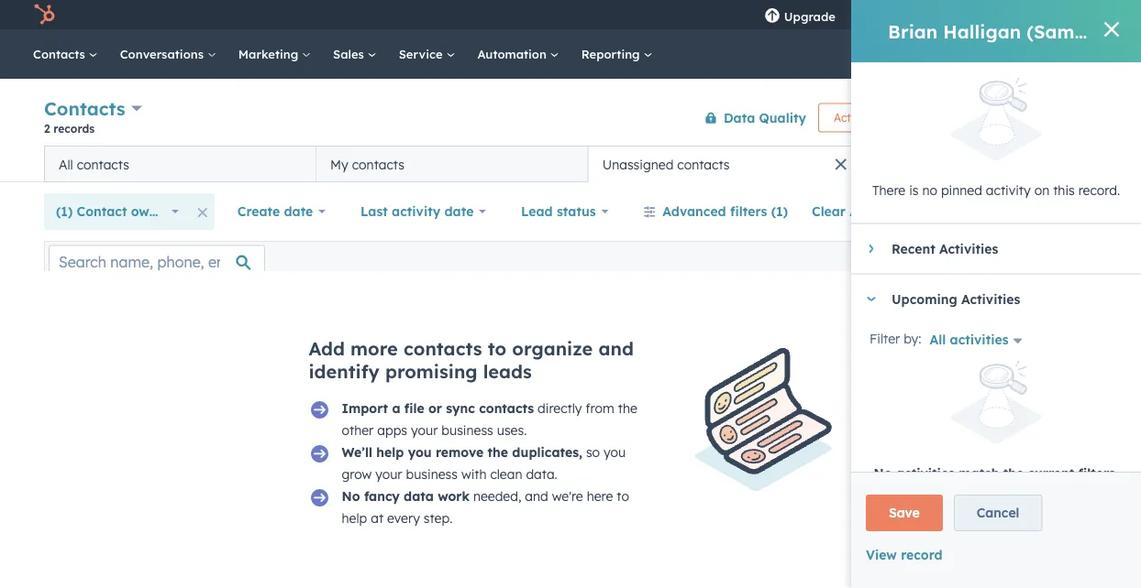 Task type: vqa. For each thing, say whether or not it's contained in the screenshot.
Newest
no



Task type: describe. For each thing, give the bounding box(es) containing it.
clear
[[812, 204, 846, 220]]

to inside needed, and we're here to help at every step.
[[617, 489, 629, 505]]

create contact button
[[989, 103, 1097, 133]]

contacts link
[[22, 29, 109, 79]]

your inside so you grow your business with clean data.
[[375, 467, 402, 483]]

contacts banner
[[44, 94, 1097, 146]]

this
[[1053, 182, 1075, 198]]

sync
[[446, 401, 475, 417]]

actions button
[[818, 103, 899, 133]]

lead status
[[521, 204, 596, 220]]

grow
[[342, 467, 372, 483]]

calling icon image
[[861, 7, 878, 24]]

reporting link
[[570, 29, 664, 79]]

needed,
[[473, 489, 521, 505]]

contact
[[1042, 111, 1082, 125]]

is
[[909, 182, 919, 198]]

clear all button
[[800, 194, 878, 230]]

lead status button
[[509, 194, 621, 230]]

settings link
[[966, 5, 989, 24]]

search button
[[1094, 39, 1125, 70]]

Search name, phone, email addresses, or company search field
[[49, 245, 265, 278]]

view for save
[[1058, 205, 1082, 219]]

activity inside popup button
[[392, 204, 441, 220]]

contacts button
[[44, 95, 142, 122]]

import for import
[[925, 111, 962, 125]]

and inside add more contacts to organize and identify promising leads
[[599, 338, 634, 361]]

create for create date
[[237, 204, 280, 220]]

conversations link
[[109, 29, 227, 79]]

or
[[428, 401, 442, 417]]

lead
[[521, 204, 553, 220]]

recent activities button
[[851, 224, 1123, 274]]

my contacts
[[330, 156, 405, 172]]

save for save view
[[1030, 205, 1055, 219]]

unassigned
[[602, 156, 674, 172]]

save view button
[[998, 197, 1097, 227]]

and inside needed, and we're here to help at every step.
[[525, 489, 548, 505]]

close image
[[1105, 22, 1119, 37]]

funky town image
[[1038, 6, 1055, 23]]

no for no activities match the current filters.
[[874, 466, 892, 482]]

1 you from the left
[[408, 445, 432, 461]]

view record link
[[866, 548, 943, 564]]

create date button
[[225, 194, 338, 230]]

activities for upcoming activities
[[961, 291, 1020, 307]]

pinned
[[941, 182, 982, 198]]

upcoming
[[892, 291, 958, 307]]

on
[[1035, 182, 1050, 198]]

add view (3/5) button
[[868, 146, 1017, 183]]

sales
[[333, 46, 368, 61]]

service
[[399, 46, 446, 61]]

contacts for my contacts
[[352, 156, 405, 172]]

(sample
[[1027, 20, 1103, 43]]

view
[[866, 548, 897, 564]]

view record
[[866, 548, 943, 564]]

all activities button
[[929, 326, 1033, 352]]

sales link
[[322, 29, 388, 79]]

clear all
[[812, 204, 866, 220]]

other
[[342, 423, 374, 439]]

filter
[[870, 331, 900, 347]]

last activity date button
[[349, 194, 498, 230]]

advanced filters (1) button
[[632, 194, 800, 230]]

needed, and we're here to help at every step.
[[342, 489, 629, 527]]

you inside so you grow your business with clean data.
[[604, 445, 626, 461]]

0 vertical spatial contacts
[[33, 46, 89, 61]]

save view
[[1030, 205, 1082, 219]]

filters
[[730, 204, 767, 220]]

date inside last activity date popup button
[[444, 204, 474, 220]]

(1) inside (1) contact owner popup button
[[56, 204, 73, 220]]

a
[[392, 401, 400, 417]]

step.
[[424, 511, 453, 527]]

directly from the other apps your business uses.
[[342, 401, 637, 439]]

current
[[1028, 466, 1075, 482]]

import button
[[910, 103, 978, 133]]

the inside directly from the other apps your business uses.
[[618, 401, 637, 417]]

advanced filters (1)
[[663, 204, 788, 220]]

no fancy data work
[[342, 489, 470, 505]]

business inside so you grow your business with clean data.
[[406, 467, 458, 483]]

all inside "button"
[[850, 204, 866, 220]]

contacts for all contacts
[[77, 156, 129, 172]]

no
[[922, 182, 938, 198]]

so you grow your business with clean data.
[[342, 445, 626, 483]]

directly
[[538, 401, 582, 417]]

caret image
[[866, 297, 877, 302]]

record
[[901, 548, 943, 564]]

match
[[959, 466, 999, 482]]

con
[[1108, 20, 1141, 43]]

1 vertical spatial the
[[488, 445, 508, 461]]

(1) contact owner
[[56, 204, 171, 220]]

there
[[872, 182, 906, 198]]

upgrade
[[784, 9, 836, 24]]

marketplaces button
[[889, 0, 927, 29]]

Search HubSpot search field
[[883, 39, 1108, 70]]

last
[[361, 204, 388, 220]]

2
[[44, 122, 50, 135]]

hubspot image
[[33, 4, 55, 26]]

calling icon button
[[854, 3, 885, 27]]

export
[[945, 255, 980, 269]]

my
[[330, 156, 348, 172]]

with
[[461, 467, 487, 483]]

marketplaces image
[[900, 8, 916, 25]]

all activities button
[[929, 332, 1030, 348]]

no activities match the current filters. alert
[[870, 361, 1123, 507]]

quality
[[759, 110, 806, 126]]

brian
[[888, 20, 938, 43]]

notifications image
[[1000, 8, 1016, 25]]

owner
[[131, 204, 171, 220]]

hubspot link
[[22, 4, 69, 26]]



Task type: locate. For each thing, give the bounding box(es) containing it.
1 horizontal spatial your
[[411, 423, 438, 439]]

unassigned contacts button
[[588, 146, 860, 183]]

1 vertical spatial add
[[309, 338, 345, 361]]

add left more
[[309, 338, 345, 361]]

0 horizontal spatial the
[[488, 445, 508, 461]]

create date
[[237, 204, 313, 220]]

business up we'll help you remove the duplicates, on the bottom
[[442, 423, 493, 439]]

0 horizontal spatial (1)
[[56, 204, 73, 220]]

duplicates,
[[512, 445, 583, 461]]

no up save button
[[874, 466, 892, 482]]

create inside popup button
[[237, 204, 280, 220]]

notifications button
[[993, 0, 1024, 29]]

to left organize
[[488, 338, 507, 361]]

contacts inside popup button
[[44, 97, 125, 120]]

1 horizontal spatial no
[[874, 466, 892, 482]]

search image
[[1103, 48, 1116, 61]]

contact
[[77, 204, 127, 220]]

activity inside alert
[[986, 182, 1031, 198]]

file
[[404, 401, 424, 417]]

we'll
[[342, 445, 372, 461]]

activities inside button
[[950, 332, 1009, 348]]

reporting
[[581, 46, 644, 61]]

by:
[[904, 331, 922, 347]]

1 vertical spatial contacts
[[44, 97, 125, 120]]

contacts inside all contacts button
[[77, 156, 129, 172]]

all down 2 records
[[59, 156, 73, 172]]

1 (1) from the left
[[56, 204, 73, 220]]

activity left on
[[986, 182, 1031, 198]]

0 vertical spatial all
[[59, 156, 73, 172]]

help inside needed, and we're here to help at every step.
[[342, 511, 367, 527]]

automation link
[[466, 29, 570, 79]]

1 horizontal spatial activity
[[986, 182, 1031, 198]]

work
[[438, 489, 470, 505]]

data quality
[[724, 110, 806, 126]]

1 horizontal spatial the
[[618, 401, 637, 417]]

import
[[925, 111, 962, 125], [342, 401, 388, 417]]

1 vertical spatial activity
[[392, 204, 441, 220]]

contacts up advanced
[[677, 156, 730, 172]]

my contacts button
[[316, 146, 588, 183]]

add inside popup button
[[900, 156, 925, 172]]

marketing link
[[227, 29, 322, 79]]

menu
[[751, 0, 1119, 29]]

brian halligan (sample con
[[888, 20, 1141, 43]]

activities for no
[[896, 466, 955, 482]]

1 horizontal spatial view
[[1058, 205, 1082, 219]]

contacts up import a file or sync contacts at the left bottom of the page
[[404, 338, 482, 361]]

activities down upcoming activities dropdown button
[[950, 332, 1009, 348]]

0 horizontal spatial no
[[342, 489, 360, 505]]

contacts inside my contacts button
[[352, 156, 405, 172]]

advanced
[[663, 204, 726, 220]]

1 vertical spatial import
[[342, 401, 388, 417]]

0 vertical spatial your
[[411, 423, 438, 439]]

1 horizontal spatial add
[[900, 156, 925, 172]]

1 vertical spatial create
[[237, 204, 280, 220]]

activity
[[986, 182, 1031, 198], [392, 204, 441, 220]]

2 horizontal spatial all
[[930, 332, 946, 348]]

upgrade image
[[764, 8, 781, 25]]

all inside popup button
[[930, 332, 946, 348]]

unassigned contacts
[[602, 156, 730, 172]]

2 records
[[44, 122, 95, 135]]

fancy
[[364, 489, 400, 505]]

help button
[[931, 0, 962, 29]]

1 horizontal spatial all
[[850, 204, 866, 220]]

contacts inside add more contacts to organize and identify promising leads
[[404, 338, 482, 361]]

date left last
[[284, 204, 313, 220]]

your
[[411, 423, 438, 439], [375, 467, 402, 483]]

uses.
[[497, 423, 527, 439]]

view inside button
[[1058, 205, 1082, 219]]

data.
[[526, 467, 558, 483]]

1 vertical spatial view
[[1058, 205, 1082, 219]]

status
[[557, 204, 596, 220]]

1 horizontal spatial date
[[444, 204, 474, 220]]

(1) contact owner button
[[44, 194, 191, 230]]

view inside popup button
[[929, 156, 959, 172]]

create
[[1004, 111, 1039, 125], [237, 204, 280, 220]]

1 horizontal spatial to
[[617, 489, 629, 505]]

0 horizontal spatial activity
[[392, 204, 441, 220]]

1 vertical spatial save
[[889, 506, 920, 522]]

recent activities
[[892, 241, 999, 257]]

help image
[[938, 8, 955, 25]]

2 date from the left
[[444, 204, 474, 220]]

add for add more contacts to organize and identify promising leads
[[309, 338, 345, 361]]

save for save
[[889, 506, 920, 522]]

funky
[[1059, 7, 1090, 22]]

no down grow
[[342, 489, 360, 505]]

1 vertical spatial activities
[[896, 466, 955, 482]]

contacts down hubspot 'link'
[[33, 46, 89, 61]]

there is no pinned activity on this record.
[[872, 182, 1120, 198]]

every
[[387, 511, 420, 527]]

activities up all activities popup button
[[961, 291, 1020, 307]]

create contact
[[1004, 111, 1082, 125]]

cancel button
[[954, 495, 1043, 532]]

activities inside alert
[[896, 466, 955, 482]]

1 vertical spatial and
[[525, 489, 548, 505]]

1 horizontal spatial save
[[1030, 205, 1055, 219]]

view
[[929, 156, 959, 172], [1058, 205, 1082, 219]]

help down apps
[[376, 445, 404, 461]]

all for all activities
[[930, 332, 946, 348]]

1 vertical spatial business
[[406, 467, 458, 483]]

promising
[[385, 361, 478, 383]]

1 vertical spatial help
[[342, 511, 367, 527]]

0 horizontal spatial view
[[929, 156, 959, 172]]

upcoming activities
[[892, 291, 1020, 307]]

apps
[[377, 423, 407, 439]]

the right match
[[1003, 466, 1024, 482]]

0 vertical spatial activities
[[939, 241, 999, 257]]

your down file
[[411, 423, 438, 439]]

to right here
[[617, 489, 629, 505]]

0 horizontal spatial add
[[309, 338, 345, 361]]

activities for all
[[950, 332, 1009, 348]]

save down on
[[1030, 205, 1055, 219]]

clean
[[490, 467, 522, 483]]

and up from
[[599, 338, 634, 361]]

1 vertical spatial activities
[[961, 291, 1020, 307]]

0 horizontal spatial to
[[488, 338, 507, 361]]

add inside add more contacts to organize and identify promising leads
[[309, 338, 345, 361]]

export button
[[933, 250, 991, 274]]

business inside directly from the other apps your business uses.
[[442, 423, 493, 439]]

we're
[[552, 489, 583, 505]]

you left remove
[[408, 445, 432, 461]]

0 vertical spatial to
[[488, 338, 507, 361]]

0 horizontal spatial create
[[237, 204, 280, 220]]

to inside add more contacts to organize and identify promising leads
[[488, 338, 507, 361]]

the inside alert
[[1003, 466, 1024, 482]]

0 vertical spatial business
[[442, 423, 493, 439]]

last activity date
[[361, 204, 474, 220]]

0 horizontal spatial and
[[525, 489, 548, 505]]

2 (1) from the left
[[771, 204, 788, 220]]

no
[[874, 466, 892, 482], [342, 489, 360, 505]]

contacts for unassigned contacts
[[677, 156, 730, 172]]

0 horizontal spatial help
[[342, 511, 367, 527]]

1 vertical spatial all
[[850, 204, 866, 220]]

date down my contacts button on the top of page
[[444, 204, 474, 220]]

import for import a file or sync contacts
[[342, 401, 388, 417]]

0 vertical spatial and
[[599, 338, 634, 361]]

organize
[[512, 338, 593, 361]]

contacts right my
[[352, 156, 405, 172]]

no inside alert
[[874, 466, 892, 482]]

view up "no"
[[929, 156, 959, 172]]

1 vertical spatial your
[[375, 467, 402, 483]]

view for add
[[929, 156, 959, 172]]

the up clean
[[488, 445, 508, 461]]

caret image
[[869, 243, 874, 255]]

0 horizontal spatial import
[[342, 401, 388, 417]]

0 vertical spatial no
[[874, 466, 892, 482]]

actions
[[834, 111, 872, 125]]

0 horizontal spatial you
[[408, 445, 432, 461]]

marketing
[[238, 46, 302, 61]]

you right so
[[604, 445, 626, 461]]

the right from
[[618, 401, 637, 417]]

all right by:
[[930, 332, 946, 348]]

2 vertical spatial the
[[1003, 466, 1024, 482]]

all activities
[[930, 332, 1009, 348]]

no for no fancy data work
[[342, 489, 360, 505]]

no activities match the current filters.
[[874, 466, 1119, 482]]

cancel
[[977, 506, 1020, 522]]

import up add view (3/5)
[[925, 111, 962, 125]]

1 date from the left
[[284, 204, 313, 220]]

add more contacts to organize and identify promising leads
[[309, 338, 634, 383]]

date inside the create date popup button
[[284, 204, 313, 220]]

add view (3/5)
[[900, 156, 994, 172]]

all for all contacts
[[59, 156, 73, 172]]

leads
[[483, 361, 532, 383]]

your inside directly from the other apps your business uses.
[[411, 423, 438, 439]]

0 horizontal spatial all
[[59, 156, 73, 172]]

service link
[[388, 29, 466, 79]]

1 horizontal spatial (1)
[[771, 204, 788, 220]]

there is no pinned activity on this record. alert
[[870, 77, 1123, 201]]

create for create contact
[[1004, 111, 1039, 125]]

(1) inside advanced filters (1) button
[[771, 204, 788, 220]]

help left at
[[342, 511, 367, 527]]

(3/5)
[[963, 156, 994, 172]]

1 horizontal spatial create
[[1004, 111, 1039, 125]]

view down this
[[1058, 205, 1082, 219]]

add up is at the right of page
[[900, 156, 925, 172]]

1 horizontal spatial help
[[376, 445, 404, 461]]

0 vertical spatial activity
[[986, 182, 1031, 198]]

here
[[587, 489, 613, 505]]

contacts inside unassigned contacts button
[[677, 156, 730, 172]]

0 vertical spatial import
[[925, 111, 962, 125]]

activity right last
[[392, 204, 441, 220]]

activities up upcoming activities
[[939, 241, 999, 257]]

settings image
[[969, 8, 986, 24]]

(1) right filters
[[771, 204, 788, 220]]

add
[[900, 156, 925, 172], [309, 338, 345, 361]]

menu item
[[849, 0, 852, 29]]

activities for recent activities
[[939, 241, 999, 257]]

0 vertical spatial save
[[1030, 205, 1055, 219]]

contacts down records
[[77, 156, 129, 172]]

more
[[351, 338, 398, 361]]

0 vertical spatial activities
[[950, 332, 1009, 348]]

all right clear
[[850, 204, 866, 220]]

1 horizontal spatial and
[[599, 338, 634, 361]]

menu containing funky
[[751, 0, 1119, 29]]

so
[[586, 445, 600, 461]]

0 vertical spatial the
[[618, 401, 637, 417]]

0 horizontal spatial date
[[284, 204, 313, 220]]

at
[[371, 511, 384, 527]]

import up the other
[[342, 401, 388, 417]]

2 you from the left
[[604, 445, 626, 461]]

0 horizontal spatial save
[[889, 506, 920, 522]]

and down data. at the left bottom
[[525, 489, 548, 505]]

identify
[[309, 361, 380, 383]]

contacts up uses.
[[479, 401, 534, 417]]

your up 'fancy'
[[375, 467, 402, 483]]

data
[[404, 489, 434, 505]]

remove
[[436, 445, 484, 461]]

0 vertical spatial create
[[1004, 111, 1039, 125]]

save up "view record" link
[[889, 506, 920, 522]]

1 vertical spatial to
[[617, 489, 629, 505]]

0 horizontal spatial your
[[375, 467, 402, 483]]

business up data
[[406, 467, 458, 483]]

contacts
[[77, 156, 129, 172], [352, 156, 405, 172], [677, 156, 730, 172], [404, 338, 482, 361], [479, 401, 534, 417]]

contacts up records
[[44, 97, 125, 120]]

0 vertical spatial add
[[900, 156, 925, 172]]

help
[[376, 445, 404, 461], [342, 511, 367, 527]]

0 vertical spatial help
[[376, 445, 404, 461]]

0 vertical spatial view
[[929, 156, 959, 172]]

filter by:
[[870, 331, 922, 347]]

1 vertical spatial no
[[342, 489, 360, 505]]

1 horizontal spatial import
[[925, 111, 962, 125]]

2 vertical spatial all
[[930, 332, 946, 348]]

import inside import button
[[925, 111, 962, 125]]

the
[[618, 401, 637, 417], [488, 445, 508, 461], [1003, 466, 1024, 482]]

all
[[59, 156, 73, 172], [850, 204, 866, 220], [930, 332, 946, 348]]

1 horizontal spatial you
[[604, 445, 626, 461]]

2 horizontal spatial the
[[1003, 466, 1024, 482]]

and
[[599, 338, 634, 361], [525, 489, 548, 505]]

halligan
[[943, 20, 1021, 43]]

from
[[586, 401, 614, 417]]

save inside save button
[[889, 506, 920, 522]]

(1) left contact
[[56, 204, 73, 220]]

create inside "button"
[[1004, 111, 1039, 125]]

save inside 'save view' button
[[1030, 205, 1055, 219]]

add for add view (3/5)
[[900, 156, 925, 172]]

activities up save button
[[896, 466, 955, 482]]



